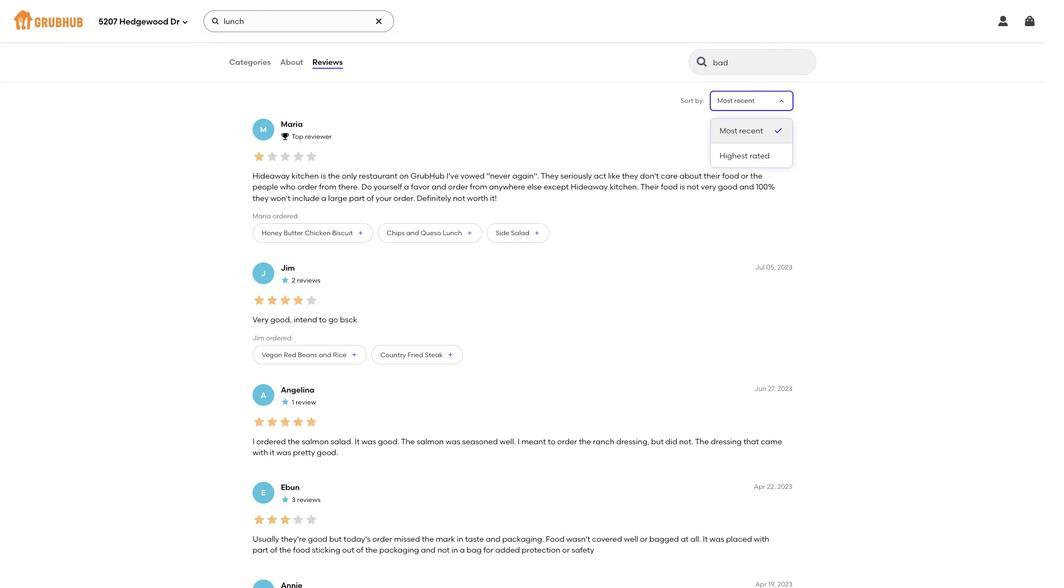 Task type: describe. For each thing, give the bounding box(es) containing it.
anywhere
[[489, 182, 526, 192]]

side salad
[[496, 229, 530, 237]]

restaurant
[[359, 171, 398, 180]]

1
[[292, 398, 294, 406]]

ebun
[[281, 483, 300, 492]]

dr
[[170, 17, 180, 27]]

about
[[280, 57, 303, 67]]

care
[[661, 171, 678, 180]]

31,
[[768, 119, 776, 127]]

2 salmon from the left
[[417, 437, 444, 446]]

sticking
[[312, 545, 340, 555]]

bagged
[[650, 534, 679, 544]]

caret down icon image
[[778, 97, 786, 105]]

they're
[[281, 534, 306, 544]]

96
[[311, 31, 320, 40]]

order inside usually they're good but today's order missed the mark in taste and packaging. food wasn't covered well or bagged at all. it was placed with part of the food sticking out of the packaging and not in a bag for added protection or safety
[[373, 534, 392, 544]]

side salad button
[[487, 223, 550, 243]]

0 horizontal spatial they
[[253, 193, 269, 203]]

aug
[[754, 119, 767, 127]]

Search Hideaway Kitchen & Bar search field
[[712, 57, 796, 68]]

a
[[261, 390, 266, 400]]

dressing,
[[617, 437, 650, 446]]

on
[[400, 171, 409, 180]]

jim ordered:
[[253, 334, 293, 342]]

2
[[292, 276, 296, 284]]

0 vertical spatial is
[[321, 171, 326, 180]]

0 horizontal spatial svg image
[[211, 17, 220, 26]]

salad.
[[331, 437, 353, 446]]

country
[[380, 351, 406, 359]]

today's
[[344, 534, 371, 544]]

came
[[761, 437, 783, 446]]

jim for jim ordered:
[[253, 334, 265, 342]]

jun
[[755, 385, 767, 393]]

i ordered the salmon salad. it was good. the salmon was seasoned well. i meant to order the ranch dressing, but did not. the dressing that came with it was pretty good.
[[253, 437, 783, 457]]

dressing
[[711, 437, 742, 446]]

food right their on the right top
[[723, 171, 739, 180]]

ordered
[[257, 437, 286, 446]]

e
[[261, 488, 266, 497]]

categories
[[229, 57, 271, 67]]

they
[[541, 171, 559, 180]]

ordered: for good,
[[266, 334, 293, 342]]

bsck
[[340, 315, 357, 324]]

100%
[[756, 182, 775, 192]]

0 horizontal spatial a
[[321, 193, 326, 203]]

1 horizontal spatial is
[[680, 182, 685, 192]]

1 the from the left
[[401, 437, 415, 446]]

there.
[[338, 182, 360, 192]]

most inside option
[[720, 126, 738, 135]]

and up for
[[486, 534, 501, 544]]

intend
[[294, 315, 317, 324]]

but inside i ordered the salmon salad. it was good. the salmon was seasoned well. i meant to order the ranch dressing, but did not. the dressing that came with it was pretty good.
[[651, 437, 664, 446]]

for
[[484, 545, 494, 555]]

and left rice
[[319, 351, 331, 359]]

country fried steak
[[380, 351, 443, 359]]

won't
[[271, 193, 291, 203]]

rice
[[333, 351, 347, 359]]

usually they're good but today's order missed the mark in taste and packaging. food wasn't covered well or bagged at all. it was placed with part of the food sticking out of the packaging and not in a bag for added protection or safety
[[253, 534, 770, 555]]

food inside 84 good food
[[279, 43, 293, 51]]

but inside usually they're good but today's order missed the mark in taste and packaging. food wasn't covered well or bagged at all. it was placed with part of the food sticking out of the packaging and not in a bag for added protection or safety
[[329, 534, 342, 544]]

meant
[[522, 437, 546, 446]]

packaging.
[[502, 534, 544, 544]]

plus icon image for vegan red beans and rice
[[351, 352, 358, 358]]

0 horizontal spatial or
[[562, 545, 570, 555]]

reviewer
[[305, 133, 332, 141]]

i've
[[447, 171, 459, 180]]

did
[[666, 437, 678, 446]]

main navigation navigation
[[0, 0, 1046, 42]]

very
[[253, 315, 269, 324]]

reviews
[[313, 57, 343, 67]]

or inside hideaway kitchen is the only restaurant on grubhub i've vowed "never again". they seriously act like they don't care about their food or the people who order from there. do yourself a favor and order from anywhere else except hideaway kitchen. their food is not very good and 100% they won't include a large part of your order. definitely not worth it!
[[741, 171, 749, 180]]

5207
[[99, 17, 117, 27]]

2 horizontal spatial svg image
[[1024, 15, 1037, 28]]

that
[[744, 437, 759, 446]]

2023 for the
[[778, 119, 793, 127]]

missed
[[394, 534, 420, 544]]

chips and queso lunch button
[[378, 223, 482, 243]]

order up include
[[298, 182, 317, 192]]

2 the from the left
[[695, 437, 709, 446]]

trophy icon image
[[281, 132, 290, 141]]

categories button
[[229, 42, 272, 82]]

jul
[[756, 263, 765, 271]]

the down they're
[[279, 545, 291, 555]]

chicken
[[305, 229, 331, 237]]

recent inside option
[[740, 126, 764, 135]]

with inside usually they're good but today's order missed the mark in taste and packaging. food wasn't covered well or bagged at all. it was placed with part of the food sticking out of the packaging and not in a bag for added protection or safety
[[754, 534, 770, 544]]

else
[[527, 182, 542, 192]]

1 vertical spatial hideaway
[[571, 182, 608, 192]]

red
[[284, 351, 296, 359]]

plus icon image for country fried steak
[[447, 352, 454, 358]]

Search for food, convenience, alcohol... search field
[[204, 10, 394, 32]]

1 horizontal spatial svg image
[[375, 17, 383, 26]]

who
[[280, 182, 296, 192]]

apr
[[754, 482, 766, 490]]

reviews for ebun
[[297, 496, 321, 504]]

and left "100%"
[[740, 182, 754, 192]]

of inside hideaway kitchen is the only restaurant on grubhub i've vowed "never again". they seriously act like they don't care about their food or the people who order from there. do yourself a favor and order from anywhere else except hideaway kitchen. their food is not very good and 100% they won't include a large part of your order. definitely not worth it!
[[367, 193, 374, 203]]

hedgewood
[[119, 17, 168, 27]]

highest rated
[[720, 151, 770, 160]]

honey
[[262, 229, 282, 237]]

27,
[[768, 385, 776, 393]]

and right packaging
[[421, 545, 436, 555]]

about button
[[280, 42, 304, 82]]

0 horizontal spatial of
[[270, 545, 278, 555]]

2 horizontal spatial not
[[687, 182, 699, 192]]

top
[[292, 133, 303, 141]]

05,
[[767, 263, 776, 271]]

1 salmon from the left
[[302, 437, 329, 446]]

to inside i ordered the salmon salad. it was good. the salmon was seasoned well. i meant to order the ranch dressing, but did not. the dressing that came with it was pretty good.
[[548, 437, 556, 446]]

3 reviews
[[292, 496, 321, 504]]

not.
[[679, 437, 694, 446]]

don't
[[640, 171, 659, 180]]

1 horizontal spatial of
[[356, 545, 364, 555]]

fried
[[408, 351, 423, 359]]

2 2023 from the top
[[778, 263, 793, 271]]

grubhub
[[411, 171, 445, 180]]

1 horizontal spatial or
[[640, 534, 648, 544]]

ranch
[[593, 437, 615, 446]]

0 vertical spatial good.
[[378, 437, 399, 446]]

like
[[608, 171, 620, 180]]

taste
[[465, 534, 484, 544]]

seasoned
[[462, 437, 498, 446]]

the up the pretty
[[288, 437, 300, 446]]

well.
[[500, 437, 516, 446]]

0 vertical spatial in
[[457, 534, 464, 544]]

definitely
[[417, 193, 451, 203]]

out
[[342, 545, 354, 555]]



Task type: vqa. For each thing, say whether or not it's contained in the screenshot.
Catering
no



Task type: locate. For each thing, give the bounding box(es) containing it.
the left mark
[[422, 534, 434, 544]]

only
[[342, 171, 357, 180]]

0 horizontal spatial good.
[[317, 448, 338, 457]]

jim up 2
[[281, 263, 295, 273]]

but up sticking
[[329, 534, 342, 544]]

2023 right 05,
[[778, 263, 793, 271]]

0 horizontal spatial it
[[355, 437, 360, 446]]

it inside i ordered the salmon salad. it was good. the salmon was seasoned well. i meant to order the ranch dressing, but did not. the dressing that came with it was pretty good.
[[355, 437, 360, 446]]

part inside usually they're good but today's order missed the mark in taste and packaging. food wasn't covered well or bagged at all. it was placed with part of the food sticking out of the packaging and not in a bag for added protection or safety
[[253, 545, 268, 555]]

jim
[[281, 263, 295, 273], [253, 334, 265, 342]]

queso
[[421, 229, 441, 237]]

maria up honey
[[253, 212, 271, 220]]

they up kitchen.
[[622, 171, 638, 180]]

hideaway
[[253, 171, 290, 180], [571, 182, 608, 192]]

country fried steak button
[[371, 345, 463, 365]]

the left ranch
[[579, 437, 591, 446]]

1 horizontal spatial maria
[[281, 120, 303, 129]]

vegan red beans and rice
[[262, 351, 347, 359]]

most recent up aug
[[718, 97, 755, 105]]

good
[[259, 43, 277, 51]]

1 vertical spatial in
[[452, 545, 458, 555]]

2023 right the 31,
[[778, 119, 793, 127]]

it right salad.
[[355, 437, 360, 446]]

2023 right 27,
[[778, 385, 793, 393]]

1 horizontal spatial hideaway
[[571, 182, 608, 192]]

0 horizontal spatial jim
[[253, 334, 265, 342]]

they down people
[[253, 193, 269, 203]]

0 horizontal spatial i
[[253, 437, 255, 446]]

not left "worth"
[[453, 193, 465, 203]]

a left bag
[[460, 545, 465, 555]]

1 2023 from the top
[[778, 119, 793, 127]]

1 vertical spatial a
[[321, 193, 326, 203]]

not down mark
[[438, 545, 450, 555]]

was inside usually they're good but today's order missed the mark in taste and packaging. food wasn't covered well or bagged at all. it was placed with part of the food sticking out of the packaging and not in a bag for added protection or safety
[[710, 534, 725, 544]]

plus icon image inside "chips and queso lunch" button
[[467, 230, 473, 236]]

1 horizontal spatial they
[[622, 171, 638, 180]]

about
[[680, 171, 702, 180]]

part down usually
[[253, 545, 268, 555]]

and right 'chips'
[[407, 229, 419, 237]]

at
[[681, 534, 689, 544]]

1 horizontal spatial with
[[754, 534, 770, 544]]

good right very
[[718, 182, 738, 192]]

m
[[260, 125, 267, 134]]

0 horizontal spatial the
[[401, 437, 415, 446]]

1 horizontal spatial the
[[695, 437, 709, 446]]

vegan red beans and rice button
[[253, 345, 367, 365]]

not
[[687, 182, 699, 192], [453, 193, 465, 203], [438, 545, 450, 555]]

ordered: down good,
[[266, 334, 293, 342]]

2023 for placed
[[778, 482, 793, 490]]

order down i've
[[448, 182, 468, 192]]

side
[[496, 229, 510, 237]]

1 horizontal spatial it
[[703, 534, 708, 544]]

1 horizontal spatial good.
[[378, 437, 399, 446]]

1 vertical spatial they
[[253, 193, 269, 203]]

it right all.
[[703, 534, 708, 544]]

go
[[329, 315, 338, 324]]

chips and queso lunch
[[387, 229, 462, 237]]

honey butter chicken biscuit button
[[253, 223, 373, 243]]

rated
[[750, 151, 770, 160]]

2 vertical spatial a
[[460, 545, 465, 555]]

0 horizontal spatial svg image
[[182, 19, 188, 25]]

bag
[[467, 545, 482, 555]]

1 horizontal spatial good
[[718, 182, 738, 192]]

reviews right 2
[[297, 276, 321, 284]]

again".
[[513, 171, 539, 180]]

most up highest on the right
[[720, 126, 738, 135]]

2023 for the
[[778, 385, 793, 393]]

1 horizontal spatial not
[[453, 193, 465, 203]]

or down highest rated
[[741, 171, 749, 180]]

recent
[[735, 97, 755, 105], [740, 126, 764, 135]]

plus icon image for chips and queso lunch
[[467, 230, 473, 236]]

aug 31, 2023
[[754, 119, 793, 127]]

plus icon image right steak
[[447, 352, 454, 358]]

0 horizontal spatial part
[[253, 545, 268, 555]]

0 horizontal spatial good
[[308, 534, 328, 544]]

plus icon image
[[357, 230, 364, 236], [467, 230, 473, 236], [534, 230, 540, 236], [351, 352, 358, 358], [447, 352, 454, 358]]

food inside usually they're good but today's order missed the mark in taste and packaging. food wasn't covered well or bagged at all. it was placed with part of the food sticking out of the packaging and not in a bag for added protection or safety
[[293, 545, 310, 555]]

or down food
[[562, 545, 570, 555]]

0 horizontal spatial is
[[321, 171, 326, 180]]

good up sticking
[[308, 534, 328, 544]]

or
[[741, 171, 749, 180], [640, 534, 648, 544], [562, 545, 570, 555]]

maria for maria
[[281, 120, 303, 129]]

1 vertical spatial or
[[640, 534, 648, 544]]

to
[[319, 315, 327, 324], [548, 437, 556, 446]]

sort by:
[[681, 97, 705, 105]]

1 vertical spatial most recent
[[720, 126, 764, 135]]

a inside usually they're good but today's order missed the mark in taste and packaging. food wasn't covered well or bagged at all. it was placed with part of the food sticking out of the packaging and not in a bag for added protection or safety
[[460, 545, 465, 555]]

safety
[[572, 545, 594, 555]]

most recent option
[[711, 119, 793, 143]]

svg image
[[997, 15, 1010, 28], [211, 17, 220, 26]]

of down 'today's'
[[356, 545, 364, 555]]

most recent
[[718, 97, 755, 105], [720, 126, 764, 135]]

plus icon image inside the country fried steak button
[[447, 352, 454, 358]]

most recent up highest rated
[[720, 126, 764, 135]]

0 horizontal spatial to
[[319, 315, 327, 324]]

plus icon image right rice
[[351, 352, 358, 358]]

2 from from the left
[[470, 182, 487, 192]]

their
[[641, 182, 659, 192]]

2 reviews from the top
[[297, 496, 321, 504]]

1 vertical spatial ordered:
[[266, 334, 293, 342]]

good inside usually they're good but today's order missed the mark in taste and packaging. food wasn't covered well or bagged at all. it was placed with part of the food sticking out of the packaging and not in a bag for added protection or safety
[[308, 534, 328, 544]]

0 vertical spatial maria
[[281, 120, 303, 129]]

food down they're
[[293, 545, 310, 555]]

0 horizontal spatial salmon
[[302, 437, 329, 446]]

in left taste at bottom left
[[457, 534, 464, 544]]

by:
[[695, 97, 705, 105]]

recent inside "sort by:" field
[[735, 97, 755, 105]]

worth
[[467, 193, 488, 203]]

i left ordered
[[253, 437, 255, 446]]

0 vertical spatial good
[[718, 182, 738, 192]]

act
[[594, 171, 607, 180]]

jun 27, 2023
[[755, 385, 793, 393]]

part inside hideaway kitchen is the only restaurant on grubhub i've vowed "never again". they seriously act like they don't care about their food or the people who order from there. do yourself a favor and order from anywhere else except hideaway kitchen. their food is not very good and 100% they won't include a large part of your order. definitely not worth it!
[[349, 193, 365, 203]]

people
[[253, 182, 278, 192]]

food down care
[[661, 182, 678, 192]]

seriously
[[561, 171, 592, 180]]

0 vertical spatial it
[[355, 437, 360, 446]]

recent up aug
[[735, 97, 755, 105]]

it!
[[490, 193, 497, 203]]

84
[[259, 31, 269, 40]]

1 horizontal spatial to
[[548, 437, 556, 446]]

kitchen.
[[610, 182, 639, 192]]

1 i from the left
[[253, 437, 255, 446]]

and up the definitely
[[432, 182, 447, 192]]

2 horizontal spatial or
[[741, 171, 749, 180]]

88
[[362, 31, 372, 40]]

search icon image
[[696, 56, 709, 69]]

2023
[[778, 119, 793, 127], [778, 263, 793, 271], [778, 385, 793, 393], [778, 482, 793, 490]]

plus icon image for honey butter chicken biscuit
[[357, 230, 364, 236]]

2 reviews
[[292, 276, 321, 284]]

part down there. at the top of the page
[[349, 193, 365, 203]]

order inside 88 correct order
[[362, 54, 379, 62]]

the
[[401, 437, 415, 446], [695, 437, 709, 446]]

to right meant
[[548, 437, 556, 446]]

of down do
[[367, 193, 374, 203]]

0 vertical spatial jim
[[281, 263, 295, 273]]

was right salad.
[[362, 437, 376, 446]]

or right well
[[640, 534, 648, 544]]

1 vertical spatial reviews
[[297, 496, 321, 504]]

from up large
[[319, 182, 337, 192]]

packaging
[[379, 545, 419, 555]]

to left the "go"
[[319, 315, 327, 324]]

hideaway kitchen is the only restaurant on grubhub i've vowed "never again". they seriously act like they don't care about their food or the people who order from there. do yourself a favor and order from anywhere else except hideaway kitchen. their food is not very good and 100% they won't include a large part of your order. definitely not worth it!
[[253, 171, 775, 203]]

1 vertical spatial but
[[329, 534, 342, 544]]

0 horizontal spatial with
[[253, 448, 268, 457]]

salad
[[511, 229, 530, 237]]

jim for jim
[[281, 263, 295, 273]]

0 vertical spatial recent
[[735, 97, 755, 105]]

honey butter chicken biscuit
[[262, 229, 353, 237]]

the left only
[[328, 171, 340, 180]]

0 horizontal spatial not
[[438, 545, 450, 555]]

1 horizontal spatial a
[[404, 182, 409, 192]]

maria for maria ordered:
[[253, 212, 271, 220]]

maria ordered:
[[253, 212, 299, 220]]

it
[[355, 437, 360, 446], [703, 534, 708, 544]]

good. right salad.
[[378, 437, 399, 446]]

0 vertical spatial but
[[651, 437, 664, 446]]

plus icon image inside vegan red beans and rice button
[[351, 352, 358, 358]]

time
[[322, 43, 336, 51]]

1 horizontal spatial but
[[651, 437, 664, 446]]

1 horizontal spatial salmon
[[417, 437, 444, 446]]

0 horizontal spatial hideaway
[[253, 171, 290, 180]]

is right kitchen
[[321, 171, 326, 180]]

good. down salad.
[[317, 448, 338, 457]]

plus icon image right lunch
[[467, 230, 473, 236]]

1 horizontal spatial jim
[[281, 263, 295, 273]]

chips
[[387, 229, 405, 237]]

0 vertical spatial a
[[404, 182, 409, 192]]

from up "worth"
[[470, 182, 487, 192]]

your
[[376, 193, 392, 203]]

0 vertical spatial with
[[253, 448, 268, 457]]

order
[[362, 54, 379, 62], [298, 182, 317, 192], [448, 182, 468, 192], [557, 437, 577, 446], [373, 534, 392, 544]]

1 vertical spatial jim
[[253, 334, 265, 342]]

svg image
[[1024, 15, 1037, 28], [375, 17, 383, 26], [182, 19, 188, 25]]

vowed
[[461, 171, 485, 180]]

i
[[253, 437, 255, 446], [518, 437, 520, 446]]

reviews button
[[312, 42, 343, 82]]

yourself
[[374, 182, 402, 192]]

delivery
[[311, 54, 335, 62]]

vegan
[[262, 351, 282, 359]]

of down usually
[[270, 545, 278, 555]]

1 vertical spatial good.
[[317, 448, 338, 457]]

plus icon image right 'salad'
[[534, 230, 540, 236]]

2 horizontal spatial of
[[367, 193, 374, 203]]

1 vertical spatial maria
[[253, 212, 271, 220]]

plus icon image inside side salad button
[[534, 230, 540, 236]]

not inside usually they're good but today's order missed the mark in taste and packaging. food wasn't covered well or bagged at all. it was placed with part of the food sticking out of the packaging and not in a bag for added protection or safety
[[438, 545, 450, 555]]

not down the about at the right of page
[[687, 182, 699, 192]]

1 horizontal spatial svg image
[[997, 15, 1010, 28]]

order right meant
[[557, 437, 577, 446]]

salmon up the pretty
[[302, 437, 329, 446]]

the down 'today's'
[[365, 545, 378, 555]]

1 horizontal spatial from
[[470, 182, 487, 192]]

order.
[[394, 193, 415, 203]]

0 vertical spatial reviews
[[297, 276, 321, 284]]

ratings
[[272, 11, 298, 20]]

1 horizontal spatial part
[[349, 193, 365, 203]]

0 horizontal spatial but
[[329, 534, 342, 544]]

with inside i ordered the salmon salad. it was good. the salmon was seasoned well. i meant to order the ranch dressing, but did not. the dressing that came with it was pretty good.
[[253, 448, 268, 457]]

covered
[[592, 534, 622, 544]]

do
[[362, 182, 372, 192]]

angelina
[[281, 385, 315, 394]]

1 review
[[292, 398, 316, 406]]

1 horizontal spatial i
[[518, 437, 520, 446]]

the up "100%"
[[751, 171, 763, 180]]

most inside "sort by:" field
[[718, 97, 733, 105]]

0 vertical spatial to
[[319, 315, 327, 324]]

4 2023 from the top
[[778, 482, 793, 490]]

with left it at the bottom left of the page
[[253, 448, 268, 457]]

except
[[544, 182, 569, 192]]

2023 right 22,
[[778, 482, 793, 490]]

most right by:
[[718, 97, 733, 105]]

was right it at the bottom left of the page
[[277, 448, 291, 457]]

2 vertical spatial not
[[438, 545, 450, 555]]

reviews for jim
[[297, 276, 321, 284]]

and
[[432, 182, 447, 192], [740, 182, 754, 192], [407, 229, 419, 237], [319, 351, 331, 359], [486, 534, 501, 544], [421, 545, 436, 555]]

1 vertical spatial to
[[548, 437, 556, 446]]

it inside usually they're good but today's order missed the mark in taste and packaging. food wasn't covered well or bagged at all. it was placed with part of the food sticking out of the packaging and not in a bag for added protection or safety
[[703, 534, 708, 544]]

ordered: for kitchen
[[273, 212, 299, 220]]

1 vertical spatial is
[[680, 182, 685, 192]]

plus icon image for side salad
[[534, 230, 540, 236]]

213 ratings
[[259, 11, 298, 20]]

but left did
[[651, 437, 664, 446]]

0 vertical spatial not
[[687, 182, 699, 192]]

highest
[[720, 151, 748, 160]]

recent left the 31,
[[740, 126, 764, 135]]

food up about
[[279, 43, 293, 51]]

2 vertical spatial or
[[562, 545, 570, 555]]

"never
[[487, 171, 511, 180]]

1 vertical spatial it
[[703, 534, 708, 544]]

0 vertical spatial most recent
[[718, 97, 755, 105]]

all.
[[691, 534, 701, 544]]

plus icon image inside honey butter chicken biscuit button
[[357, 230, 364, 236]]

i right "well."
[[518, 437, 520, 446]]

a left large
[[321, 193, 326, 203]]

hideaway up people
[[253, 171, 290, 180]]

0 vertical spatial most
[[718, 97, 733, 105]]

maria up 'top'
[[281, 120, 303, 129]]

check icon image
[[773, 125, 784, 136]]

wasn't
[[567, 534, 591, 544]]

most recent inside most recent option
[[720, 126, 764, 135]]

reviews right 3
[[297, 496, 321, 504]]

3 2023 from the top
[[778, 385, 793, 393]]

order inside i ordered the salmon salad. it was good. the salmon was seasoned well. i meant to order the ranch dressing, but did not. the dressing that came with it was pretty good.
[[557, 437, 577, 446]]

star icon image
[[253, 150, 266, 163], [266, 150, 279, 163], [279, 150, 292, 163], [292, 150, 305, 163], [305, 150, 318, 163], [281, 276, 290, 284], [253, 294, 266, 307], [266, 294, 279, 307], [279, 294, 292, 307], [292, 294, 305, 307], [305, 294, 318, 307], [281, 397, 290, 406], [253, 416, 266, 429], [266, 416, 279, 429], [279, 416, 292, 429], [292, 416, 305, 429], [305, 416, 318, 429], [281, 495, 290, 504], [253, 513, 266, 526], [266, 513, 279, 526], [279, 513, 292, 526], [292, 513, 305, 526], [305, 513, 318, 526]]

was right all.
[[710, 534, 725, 544]]

with right placed
[[754, 534, 770, 544]]

1 from from the left
[[319, 182, 337, 192]]

jim down "very"
[[253, 334, 265, 342]]

1 vertical spatial part
[[253, 545, 268, 555]]

1 vertical spatial good
[[308, 534, 328, 544]]

2 i from the left
[[518, 437, 520, 446]]

good,
[[270, 315, 292, 324]]

apr 22, 2023
[[754, 482, 793, 490]]

0 horizontal spatial maria
[[253, 212, 271, 220]]

was left seasoned
[[446, 437, 461, 446]]

1 vertical spatial recent
[[740, 126, 764, 135]]

Sort by: field
[[718, 96, 755, 106]]

salmon left seasoned
[[417, 437, 444, 446]]

0 vertical spatial hideaway
[[253, 171, 290, 180]]

plus icon image right biscuit at left top
[[357, 230, 364, 236]]

1 reviews from the top
[[297, 276, 321, 284]]

in down mark
[[452, 545, 458, 555]]

hideaway down act
[[571, 182, 608, 192]]

order up packaging
[[373, 534, 392, 544]]

0 horizontal spatial from
[[319, 182, 337, 192]]

1 vertical spatial with
[[754, 534, 770, 544]]

0 vertical spatial part
[[349, 193, 365, 203]]

jul 05, 2023
[[756, 263, 793, 271]]

2 horizontal spatial a
[[460, 545, 465, 555]]

88 correct order
[[362, 31, 387, 62]]

0 vertical spatial they
[[622, 171, 638, 180]]

good inside hideaway kitchen is the only restaurant on grubhub i've vowed "never again". they seriously act like they don't care about their food or the people who order from there. do yourself a favor and order from anywhere else except hideaway kitchen. their food is not very good and 100% they won't include a large part of your order. definitely not worth it!
[[718, 182, 738, 192]]

a up order.
[[404, 182, 409, 192]]

1 vertical spatial most
[[720, 126, 738, 135]]

1 vertical spatial not
[[453, 193, 465, 203]]

order down correct
[[362, 54, 379, 62]]

is
[[321, 171, 326, 180], [680, 182, 685, 192]]

0 vertical spatial or
[[741, 171, 749, 180]]

22,
[[767, 482, 776, 490]]

0 vertical spatial ordered:
[[273, 212, 299, 220]]

review
[[296, 398, 316, 406]]

is down the about at the right of page
[[680, 182, 685, 192]]

ordered: up the butter
[[273, 212, 299, 220]]



